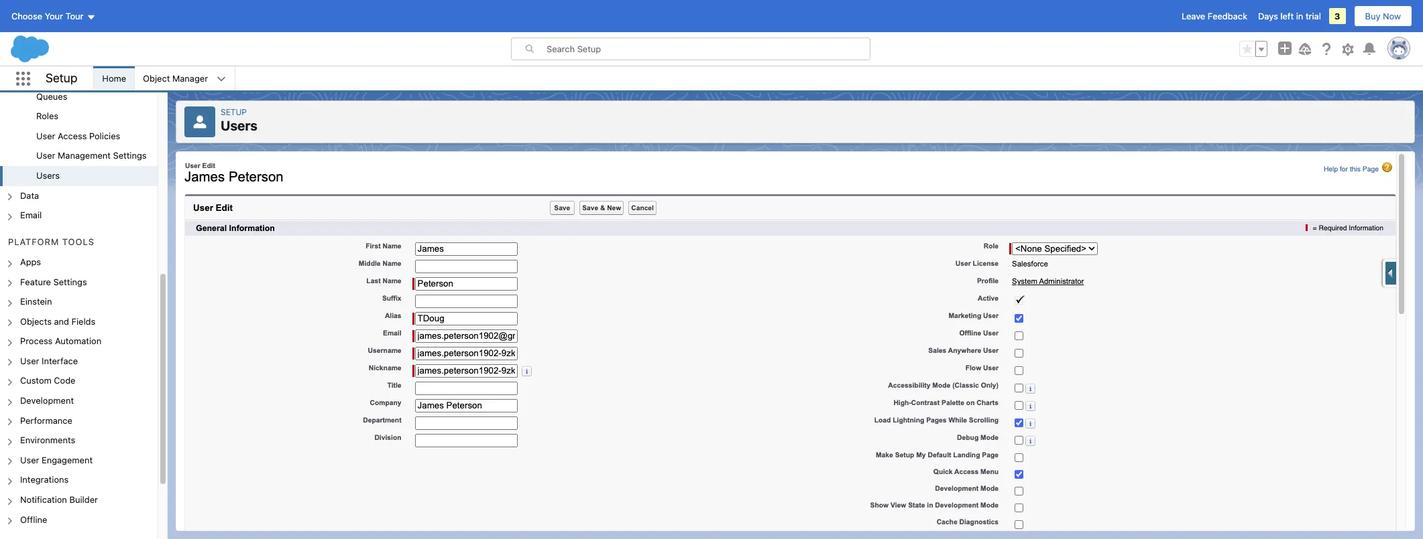 Task type: locate. For each thing, give the bounding box(es) containing it.
settings right feature
[[53, 277, 87, 287]]

1 horizontal spatial setup
[[221, 107, 247, 117]]

days
[[1258, 11, 1278, 21]]

builder
[[69, 495, 98, 506]]

integrations
[[20, 475, 69, 486]]

leave feedback
[[1182, 11, 1248, 21]]

1 horizontal spatial users
[[221, 118, 257, 133]]

code
[[54, 376, 75, 387]]

roles link
[[36, 111, 58, 123]]

0 horizontal spatial setup
[[46, 71, 77, 85]]

setup inside setup users
[[221, 107, 247, 117]]

user engagement
[[20, 455, 93, 466]]

offline link
[[20, 515, 47, 527]]

0 horizontal spatial users
[[36, 170, 60, 181]]

development
[[20, 396, 74, 406]]

1 vertical spatial setup
[[221, 107, 247, 117]]

user up custom
[[20, 356, 39, 367]]

notification builder link
[[20, 495, 98, 507]]

feedback
[[1208, 11, 1248, 21]]

process
[[20, 336, 53, 347]]

queues
[[36, 91, 67, 102]]

notification builder
[[20, 495, 98, 506]]

user access policies link
[[36, 131, 120, 142]]

einstein link
[[20, 297, 52, 308]]

user down roles link
[[36, 131, 55, 141]]

user up users link
[[36, 151, 55, 161]]

objects and fields link
[[20, 316, 95, 328]]

group containing queues
[[0, 0, 158, 186]]

choose your tour button
[[11, 5, 96, 27]]

0 vertical spatial users
[[221, 118, 257, 133]]

user up integrations
[[20, 455, 39, 466]]

setup users
[[221, 107, 257, 133]]

in
[[1296, 11, 1303, 21]]

buy now
[[1365, 11, 1401, 21]]

roles
[[36, 111, 58, 122]]

choose your tour
[[11, 11, 84, 21]]

platform tools
[[8, 237, 95, 247]]

tools
[[62, 237, 95, 247]]

1 horizontal spatial settings
[[113, 151, 147, 161]]

policies
[[89, 131, 120, 141]]

buy
[[1365, 11, 1381, 21]]

object
[[143, 73, 170, 84]]

email
[[20, 210, 42, 221]]

1 vertical spatial settings
[[53, 277, 87, 287]]

users
[[221, 118, 257, 133], [36, 170, 60, 181]]

0 vertical spatial setup
[[46, 71, 77, 85]]

settings
[[113, 151, 147, 161], [53, 277, 87, 287]]

user interface
[[20, 356, 78, 367]]

your
[[45, 11, 63, 21]]

0 horizontal spatial group
[[0, 0, 158, 186]]

users up data at top left
[[36, 170, 60, 181]]

custom
[[20, 376, 52, 387]]

development link
[[20, 396, 74, 408]]

setup for setup
[[46, 71, 77, 85]]

user management settings
[[36, 151, 147, 161]]

offline
[[20, 515, 47, 526]]

users down setup link
[[221, 118, 257, 133]]

setup link
[[221, 107, 247, 117]]

group
[[0, 0, 158, 186], [1239, 41, 1268, 57]]

choose
[[11, 11, 42, 21]]

setup
[[46, 71, 77, 85], [221, 107, 247, 117]]

setup for setup users
[[221, 107, 247, 117]]

users link
[[36, 170, 60, 182]]

feature settings
[[20, 277, 87, 287]]

fields
[[71, 316, 95, 327]]

user engagement link
[[20, 455, 93, 467]]

days left in trial
[[1258, 11, 1321, 21]]

environments link
[[20, 435, 75, 447]]

integrations link
[[20, 475, 69, 487]]

settings down policies
[[113, 151, 147, 161]]

user
[[36, 131, 55, 141], [36, 151, 55, 161], [20, 356, 39, 367], [20, 455, 39, 466]]

Search Setup text field
[[547, 38, 870, 60]]

now
[[1383, 11, 1401, 21]]

queues link
[[36, 91, 67, 103]]

user for user management settings
[[36, 151, 55, 161]]

3
[[1335, 11, 1340, 21]]

user inside "link"
[[36, 151, 55, 161]]

1 vertical spatial users
[[36, 170, 60, 181]]



Task type: describe. For each thing, give the bounding box(es) containing it.
custom code
[[20, 376, 75, 387]]

performance
[[20, 416, 72, 426]]

1 horizontal spatial group
[[1239, 41, 1268, 57]]

and
[[54, 316, 69, 327]]

user for user access policies
[[36, 131, 55, 141]]

einstein
[[20, 297, 52, 307]]

access
[[58, 131, 87, 141]]

user for user interface
[[20, 356, 39, 367]]

leave
[[1182, 11, 1205, 21]]

object manager link
[[135, 66, 216, 91]]

interface
[[42, 356, 78, 367]]

feature
[[20, 277, 51, 287]]

performance link
[[20, 416, 72, 427]]

apps
[[20, 257, 41, 268]]

user access policies
[[36, 131, 120, 141]]

user for user engagement
[[20, 455, 39, 466]]

feature settings link
[[20, 277, 87, 289]]

engagement
[[42, 455, 93, 466]]

data link
[[20, 190, 39, 202]]

manager
[[172, 73, 208, 84]]

tour
[[65, 11, 84, 21]]

object manager
[[143, 73, 208, 84]]

0 horizontal spatial settings
[[53, 277, 87, 287]]

process automation link
[[20, 336, 101, 348]]

home link
[[94, 66, 134, 91]]

environments
[[20, 435, 75, 446]]

home
[[102, 73, 126, 84]]

users inside users tree item
[[36, 170, 60, 181]]

user management settings link
[[36, 151, 147, 162]]

custom code link
[[20, 376, 75, 388]]

left
[[1281, 11, 1294, 21]]

objects
[[20, 316, 52, 327]]

management
[[58, 151, 111, 161]]

users tree item
[[0, 166, 158, 186]]

data
[[20, 190, 39, 201]]

email link
[[20, 210, 42, 222]]

apps link
[[20, 257, 41, 269]]

0 vertical spatial settings
[[113, 151, 147, 161]]

platform
[[8, 237, 59, 247]]

buy now button
[[1354, 5, 1413, 27]]

automation
[[55, 336, 101, 347]]

notification
[[20, 495, 67, 506]]

leave feedback link
[[1182, 11, 1248, 21]]

process automation
[[20, 336, 101, 347]]

user interface link
[[20, 356, 78, 368]]

trial
[[1306, 11, 1321, 21]]

objects and fields
[[20, 316, 95, 327]]



Task type: vqa. For each thing, say whether or not it's contained in the screenshot.
the Settings
yes



